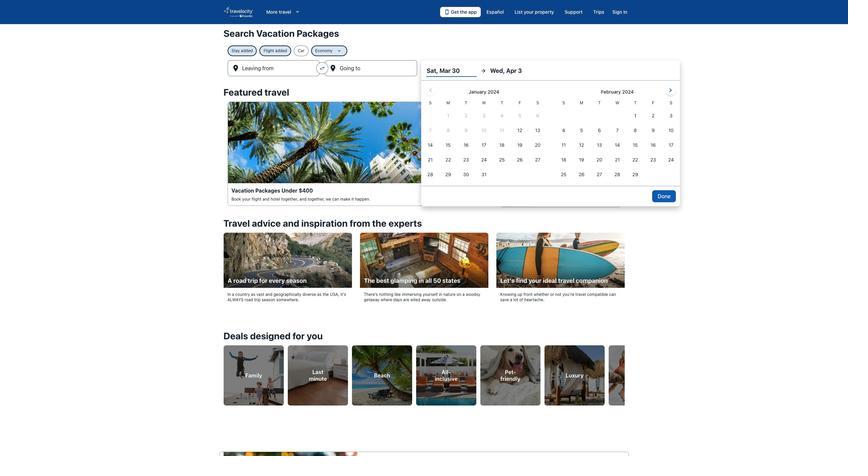 Task type: describe. For each thing, give the bounding box(es) containing it.
featured travel region
[[220, 83, 629, 214]]

swap origin and destination values image
[[320, 65, 326, 71]]

previous image
[[220, 370, 228, 378]]

previous month image
[[427, 86, 435, 94]]

next month image
[[667, 86, 675, 94]]

download the app button image
[[445, 9, 450, 15]]



Task type: locate. For each thing, give the bounding box(es) containing it.
travel advice and inspiration from the experts region
[[220, 214, 629, 315]]

main content
[[0, 24, 849, 456]]

next image
[[621, 370, 629, 378]]

travelocity logo image
[[224, 7, 253, 17]]



Task type: vqa. For each thing, say whether or not it's contained in the screenshot.
Next icon
yes



